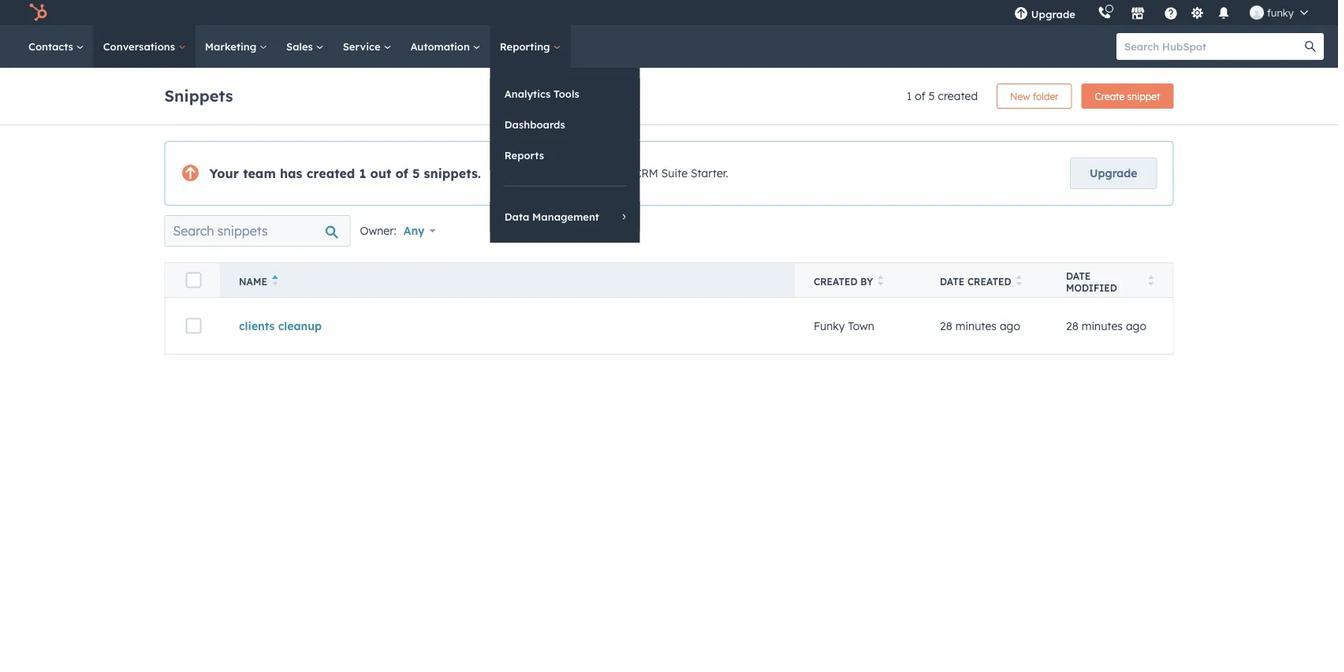 Task type: locate. For each thing, give the bounding box(es) containing it.
snippets.
[[424, 166, 481, 181]]

28 down modified
[[1066, 319, 1079, 333]]

date
[[1066, 270, 1091, 282], [940, 276, 965, 288]]

1 of 5 created
[[907, 89, 978, 103]]

0 vertical spatial upgrade
[[1031, 7, 1076, 21]]

0 horizontal spatial upgrade
[[1031, 7, 1076, 21]]

1 horizontal spatial 5
[[929, 89, 935, 103]]

ago down date created button
[[1000, 319, 1020, 333]]

ago down date modified button
[[1126, 319, 1147, 333]]

contacts link
[[19, 25, 94, 68]]

date created
[[940, 276, 1011, 288]]

marketing link
[[195, 25, 277, 68]]

28 minutes ago down modified
[[1066, 319, 1147, 333]]

funky town image
[[1250, 6, 1264, 20]]

press to sort. image right by
[[878, 275, 884, 286]]

2 press to sort. element from the left
[[1016, 275, 1022, 289]]

marketing
[[205, 40, 259, 53]]

1 vertical spatial 1
[[359, 166, 366, 181]]

1 press to sort. element from the left
[[878, 275, 884, 289]]

analytics tools
[[505, 87, 579, 100]]

0 vertical spatial 5
[[929, 89, 935, 103]]

suite
[[661, 167, 688, 180]]

0 horizontal spatial date
[[940, 276, 965, 288]]

analytics
[[505, 87, 551, 100]]

settings link
[[1188, 4, 1207, 21]]

service link
[[333, 25, 401, 68]]

date inside date modified
[[1066, 270, 1091, 282]]

1 horizontal spatial minutes
[[1082, 319, 1123, 333]]

Search HubSpot search field
[[1117, 33, 1310, 60]]

1 28 minutes ago from the left
[[940, 319, 1020, 333]]

created
[[814, 276, 858, 288]]

unlock
[[494, 167, 529, 180]]

0 horizontal spatial 28
[[940, 319, 953, 333]]

28 down date created
[[940, 319, 953, 333]]

more
[[532, 167, 559, 180]]

date modified button
[[1047, 263, 1173, 298]]

clients cleanup
[[239, 319, 322, 333]]

press to sort. element right by
[[878, 275, 884, 289]]

upgrade inside upgrade "link"
[[1090, 166, 1138, 180]]

2 press to sort. image from the left
[[1016, 275, 1022, 286]]

owner:
[[360, 224, 396, 238]]

1 inside snippets banner
[[907, 89, 912, 103]]

sales
[[286, 40, 316, 53]]

upgrade
[[1031, 7, 1076, 21], [1090, 166, 1138, 180]]

upgrade right upgrade image
[[1031, 7, 1076, 21]]

1 minutes from the left
[[956, 319, 997, 333]]

28 minutes ago down date created
[[940, 319, 1020, 333]]

dashboards
[[505, 118, 565, 131]]

1 ago from the left
[[1000, 319, 1020, 333]]

1 horizontal spatial 28
[[1066, 319, 1079, 333]]

date for date created
[[940, 276, 965, 288]]

1 horizontal spatial press to sort. image
[[1016, 275, 1022, 286]]

0 vertical spatial created
[[938, 89, 978, 103]]

5
[[929, 89, 935, 103], [412, 166, 420, 181]]

created inside snippets banner
[[938, 89, 978, 103]]

ascending sort. press to sort descending. image
[[272, 275, 278, 286]]

1 horizontal spatial ago
[[1126, 319, 1147, 333]]

1 horizontal spatial 1
[[907, 89, 912, 103]]

1 vertical spatial upgrade
[[1090, 166, 1138, 180]]

2 horizontal spatial press to sort. element
[[1148, 275, 1154, 289]]

press to sort. element inside created by button
[[878, 275, 884, 289]]

0 horizontal spatial press to sort. element
[[878, 275, 884, 289]]

upgrade down create
[[1090, 166, 1138, 180]]

name button
[[220, 263, 795, 298]]

minutes down modified
[[1082, 319, 1123, 333]]

press to sort. element
[[878, 275, 884, 289], [1016, 275, 1022, 289], [1148, 275, 1154, 289]]

date inside date created button
[[940, 276, 965, 288]]

press to sort. element right date modified
[[1148, 275, 1154, 289]]

1 press to sort. image from the left
[[878, 275, 884, 286]]

press to sort. image inside created by button
[[878, 275, 884, 286]]

press to sort. element right date created
[[1016, 275, 1022, 289]]

3 press to sort. element from the left
[[1148, 275, 1154, 289]]

date modified
[[1066, 270, 1117, 294]]

conversations
[[103, 40, 178, 53]]

menu
[[1003, 0, 1319, 25]]

1 28 from the left
[[940, 319, 953, 333]]

your team has created 1 out of 5 snippets.
[[209, 166, 481, 181]]

press to sort. element inside date modified button
[[1148, 275, 1154, 289]]

28 minutes ago
[[940, 319, 1020, 333], [1066, 319, 1147, 333]]

0 horizontal spatial minutes
[[956, 319, 997, 333]]

clients cleanup link
[[239, 319, 322, 333]]

created by
[[814, 276, 873, 288]]

create snippet button
[[1082, 84, 1174, 109]]

1 horizontal spatial of
[[915, 89, 926, 103]]

town
[[848, 319, 874, 333]]

snippets
[[164, 86, 233, 105]]

new folder
[[1010, 90, 1059, 102]]

search image
[[1305, 41, 1316, 52]]

of inside snippets banner
[[915, 89, 926, 103]]

crm
[[634, 167, 658, 180]]

1 horizontal spatial press to sort. element
[[1016, 275, 1022, 289]]

1 horizontal spatial 28 minutes ago
[[1066, 319, 1147, 333]]

unlock more snippets with crm suite starter.
[[494, 167, 728, 180]]

0 vertical spatial of
[[915, 89, 926, 103]]

by
[[861, 276, 873, 288]]

settings image
[[1190, 7, 1205, 21]]

0 vertical spatial 1
[[907, 89, 912, 103]]

press to sort. element for by
[[878, 275, 884, 289]]

minutes
[[956, 319, 997, 333], [1082, 319, 1123, 333]]

28
[[940, 319, 953, 333], [1066, 319, 1079, 333]]

press to sort. element for created
[[1016, 275, 1022, 289]]

created
[[938, 89, 978, 103], [306, 166, 355, 181], [968, 276, 1011, 288]]

starter.
[[691, 167, 728, 180]]

sales link
[[277, 25, 333, 68]]

of
[[915, 89, 926, 103], [396, 166, 408, 181]]

1 vertical spatial created
[[306, 166, 355, 181]]

press to sort. image right date created
[[1016, 275, 1022, 286]]

0 horizontal spatial 5
[[412, 166, 420, 181]]

0 horizontal spatial 1
[[359, 166, 366, 181]]

1
[[907, 89, 912, 103], [359, 166, 366, 181]]

folder
[[1033, 90, 1059, 102]]

analytics tools link
[[490, 79, 640, 109]]

ago
[[1000, 319, 1020, 333], [1126, 319, 1147, 333]]

press to sort. image
[[1148, 275, 1154, 286]]

1 vertical spatial of
[[396, 166, 408, 181]]

marketplaces button
[[1121, 0, 1154, 25]]

notifications image
[[1217, 7, 1231, 21]]

1 horizontal spatial date
[[1066, 270, 1091, 282]]

0 horizontal spatial press to sort. image
[[878, 275, 884, 286]]

reports link
[[490, 140, 640, 170]]

automation link
[[401, 25, 490, 68]]

automation
[[410, 40, 473, 53]]

press to sort. image inside date created button
[[1016, 275, 1022, 286]]

2 vertical spatial created
[[968, 276, 1011, 288]]

press to sort. image
[[878, 275, 884, 286], [1016, 275, 1022, 286]]

funky
[[1267, 6, 1294, 19]]

1 horizontal spatial upgrade
[[1090, 166, 1138, 180]]

0 horizontal spatial 28 minutes ago
[[940, 319, 1020, 333]]

upgrade inside menu
[[1031, 7, 1076, 21]]

0 horizontal spatial ago
[[1000, 319, 1020, 333]]

cleanup
[[278, 319, 322, 333]]

press to sort. element inside date created button
[[1016, 275, 1022, 289]]

2 28 minutes ago from the left
[[1066, 319, 1147, 333]]

minutes down date created
[[956, 319, 997, 333]]



Task type: describe. For each thing, give the bounding box(es) containing it.
2 minutes from the left
[[1082, 319, 1123, 333]]

management
[[532, 210, 599, 223]]

reporting
[[500, 40, 553, 53]]

date for date modified
[[1066, 270, 1091, 282]]

snippets banner
[[164, 79, 1174, 109]]

menu containing funky
[[1003, 0, 1319, 25]]

hubspot link
[[19, 3, 59, 22]]

search button
[[1297, 33, 1324, 60]]

help button
[[1158, 0, 1184, 25]]

2 28 from the left
[[1066, 319, 1079, 333]]

press to sort. image for date created
[[1016, 275, 1022, 286]]

funky button
[[1240, 0, 1318, 25]]

funky
[[814, 319, 845, 333]]

help image
[[1164, 7, 1178, 21]]

new
[[1010, 90, 1030, 102]]

reporting menu
[[490, 68, 640, 243]]

notifications button
[[1210, 0, 1237, 25]]

new folder button
[[997, 84, 1072, 109]]

data management link
[[490, 202, 640, 232]]

has
[[280, 166, 302, 181]]

hubspot image
[[28, 3, 47, 22]]

team
[[243, 166, 276, 181]]

created for has
[[306, 166, 355, 181]]

data
[[505, 210, 529, 223]]

reporting link
[[490, 25, 571, 68]]

name
[[239, 276, 267, 288]]

any
[[403, 224, 425, 238]]

service
[[343, 40, 384, 53]]

data management
[[505, 210, 599, 223]]

upgrade image
[[1014, 7, 1028, 21]]

press to sort. image for created by
[[878, 275, 884, 286]]

date created button
[[921, 263, 1047, 298]]

create snippet
[[1095, 90, 1160, 102]]

any button
[[403, 215, 446, 247]]

1 vertical spatial 5
[[412, 166, 420, 181]]

with
[[609, 167, 631, 180]]

created by button
[[795, 263, 921, 298]]

calling icon button
[[1091, 2, 1118, 23]]

0 horizontal spatial of
[[396, 166, 408, 181]]

snippet
[[1127, 90, 1160, 102]]

out
[[370, 166, 392, 181]]

press to sort. element for modified
[[1148, 275, 1154, 289]]

snippets
[[562, 167, 606, 180]]

ascending sort. press to sort descending. element
[[272, 275, 278, 289]]

5 inside snippets banner
[[929, 89, 935, 103]]

funky town
[[814, 319, 874, 333]]

created for 5
[[938, 89, 978, 103]]

2 ago from the left
[[1126, 319, 1147, 333]]

tools
[[554, 87, 579, 100]]

conversations link
[[94, 25, 195, 68]]

modified
[[1066, 282, 1117, 294]]

your
[[209, 166, 239, 181]]

create
[[1095, 90, 1125, 102]]

contacts
[[28, 40, 76, 53]]

calling icon image
[[1098, 6, 1112, 20]]

dashboards link
[[490, 110, 640, 140]]

upgrade link
[[1070, 158, 1157, 189]]

reports
[[505, 149, 544, 162]]

Search search field
[[164, 215, 351, 247]]

created inside button
[[968, 276, 1011, 288]]

clients
[[239, 319, 275, 333]]

marketplaces image
[[1131, 7, 1145, 21]]



Task type: vqa. For each thing, say whether or not it's contained in the screenshot.
[object Object] complete progress bar
no



